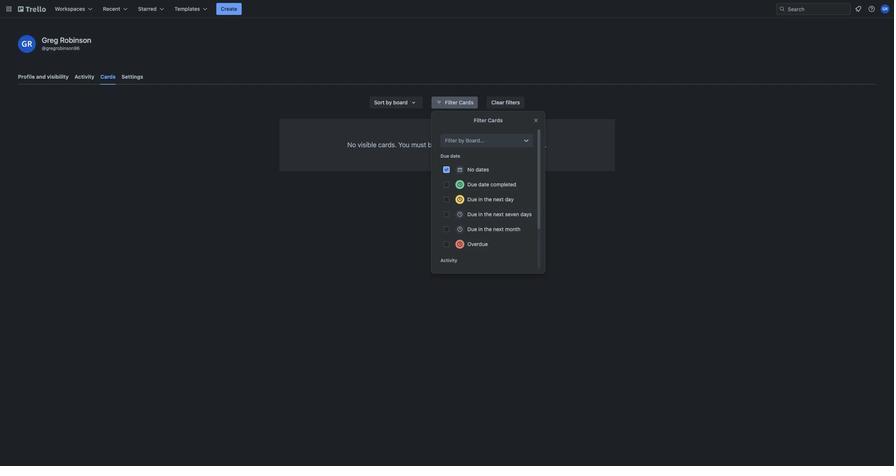 Task type: describe. For each thing, give the bounding box(es) containing it.
next for day
[[493, 196, 504, 203]]

0 notifications image
[[854, 4, 863, 13]]

a
[[466, 141, 469, 149]]

cards.
[[378, 141, 397, 149]]

next for month
[[493, 226, 504, 232]]

0 vertical spatial cards
[[100, 73, 116, 80]]

the for seven
[[484, 211, 492, 217]]

1 to from the left
[[458, 141, 464, 149]]

due for due in the next day
[[467, 196, 477, 203]]

2 vertical spatial filter
[[445, 137, 457, 144]]

Search field
[[785, 3, 850, 15]]

profile
[[18, 73, 35, 80]]

due for due date
[[441, 153, 449, 159]]

greg robinson @ gregrobinson96
[[42, 36, 91, 51]]

completed
[[491, 181, 516, 188]]

greg
[[42, 36, 58, 44]]

due in the next seven days
[[467, 211, 532, 217]]

board...
[[466, 137, 484, 144]]

filter cards inside button
[[445, 99, 473, 106]]

0 horizontal spatial activity
[[75, 73, 94, 80]]

clear filters
[[491, 99, 520, 106]]

the for day
[[484, 196, 492, 203]]

@
[[42, 46, 46, 51]]

due date
[[441, 153, 460, 159]]

profile and visibility
[[18, 73, 69, 80]]

templates button
[[170, 3, 212, 15]]

2 horizontal spatial cards
[[488, 117, 503, 123]]

sort by board button
[[370, 97, 423, 109]]

date for due date completed
[[478, 181, 489, 188]]

in for due in the next seven days
[[478, 211, 483, 217]]

for
[[486, 141, 494, 149]]

board
[[393, 99, 408, 106]]

by for filter
[[458, 137, 464, 144]]

card
[[471, 141, 484, 149]]

filter inside button
[[445, 99, 458, 106]]

no for no dates
[[467, 166, 474, 173]]

no for no visible cards. you must be added to a card for it to appear here.
[[347, 141, 356, 149]]

sort by board
[[374, 99, 408, 106]]

next for seven
[[493, 211, 504, 217]]

day
[[505, 196, 514, 203]]

settings link
[[122, 70, 143, 84]]

create button
[[216, 3, 242, 15]]

back to home image
[[18, 3, 46, 15]]

cards link
[[100, 70, 116, 85]]

settings
[[122, 73, 143, 80]]

clear filters button
[[487, 97, 524, 109]]

starred button
[[134, 3, 168, 15]]

in for due in the next day
[[478, 196, 483, 203]]

2 to from the left
[[501, 141, 507, 149]]

recent
[[103, 6, 120, 12]]

filter by board...
[[445, 137, 484, 144]]

in for due in the next month
[[478, 226, 483, 232]]

by for sort
[[386, 99, 392, 106]]

create
[[221, 6, 237, 12]]

greg robinson (gregrobinson96) image
[[881, 4, 890, 13]]

month
[[505, 226, 520, 232]]



Task type: vqa. For each thing, say whether or not it's contained in the screenshot.
menu
no



Task type: locate. For each thing, give the bounding box(es) containing it.
days
[[521, 211, 532, 217]]

1 in from the top
[[478, 196, 483, 203]]

due
[[441, 153, 449, 159], [467, 181, 477, 188], [467, 196, 477, 203], [467, 211, 477, 217], [467, 226, 477, 232]]

by right sort
[[386, 99, 392, 106]]

0 vertical spatial the
[[484, 196, 492, 203]]

0 horizontal spatial by
[[386, 99, 392, 106]]

the for month
[[484, 226, 492, 232]]

greg robinson (gregrobinson96) image
[[18, 35, 36, 53]]

cards inside filter cards button
[[459, 99, 473, 106]]

0 horizontal spatial date
[[450, 153, 460, 159]]

activity
[[75, 73, 94, 80], [441, 258, 457, 263]]

0 vertical spatial date
[[450, 153, 460, 159]]

to
[[458, 141, 464, 149], [501, 141, 507, 149]]

date for due date
[[450, 153, 460, 159]]

2 vertical spatial in
[[478, 226, 483, 232]]

gregrobinson96
[[46, 46, 80, 51]]

1 horizontal spatial no
[[467, 166, 474, 173]]

1 vertical spatial the
[[484, 211, 492, 217]]

you
[[398, 141, 410, 149]]

by left a
[[458, 137, 464, 144]]

2 vertical spatial cards
[[488, 117, 503, 123]]

next left month
[[493, 226, 504, 232]]

no
[[347, 141, 356, 149], [467, 166, 474, 173]]

0 vertical spatial no
[[347, 141, 356, 149]]

next left day
[[493, 196, 504, 203]]

1 horizontal spatial to
[[501, 141, 507, 149]]

due in the next day
[[467, 196, 514, 203]]

in down due in the next day
[[478, 211, 483, 217]]

starred
[[138, 6, 157, 12]]

due down the no dates
[[467, 181, 477, 188]]

next
[[493, 196, 504, 203], [493, 211, 504, 217], [493, 226, 504, 232]]

dates
[[476, 166, 489, 173]]

1 vertical spatial by
[[458, 137, 464, 144]]

1 horizontal spatial by
[[458, 137, 464, 144]]

1 horizontal spatial filter cards
[[474, 117, 503, 123]]

robinson
[[60, 36, 91, 44]]

the down the due date completed
[[484, 196, 492, 203]]

0 vertical spatial filter cards
[[445, 99, 473, 106]]

0 vertical spatial in
[[478, 196, 483, 203]]

due for due in the next seven days
[[467, 211, 477, 217]]

by
[[386, 99, 392, 106], [458, 137, 464, 144]]

due for due date completed
[[467, 181, 477, 188]]

close popover image
[[533, 117, 539, 123]]

due in the next month
[[467, 226, 520, 232]]

0 horizontal spatial to
[[458, 141, 464, 149]]

date
[[450, 153, 460, 159], [478, 181, 489, 188]]

sort
[[374, 99, 385, 106]]

must
[[411, 141, 426, 149]]

0 horizontal spatial no
[[347, 141, 356, 149]]

3 the from the top
[[484, 226, 492, 232]]

1 horizontal spatial date
[[478, 181, 489, 188]]

in down the due date completed
[[478, 196, 483, 203]]

1 vertical spatial in
[[478, 211, 483, 217]]

recent button
[[98, 3, 132, 15]]

1 next from the top
[[493, 196, 504, 203]]

activity link
[[75, 70, 94, 84]]

primary element
[[0, 0, 894, 18]]

1 vertical spatial date
[[478, 181, 489, 188]]

0 vertical spatial filter
[[445, 99, 458, 106]]

2 vertical spatial the
[[484, 226, 492, 232]]

1 horizontal spatial activity
[[441, 258, 457, 263]]

3 in from the top
[[478, 226, 483, 232]]

cards down "clear"
[[488, 117, 503, 123]]

0 vertical spatial next
[[493, 196, 504, 203]]

seven
[[505, 211, 519, 217]]

it
[[496, 141, 500, 149]]

filter cards button
[[432, 97, 478, 109]]

due up overdue
[[467, 226, 477, 232]]

filter cards
[[445, 99, 473, 106], [474, 117, 503, 123]]

appear
[[509, 141, 530, 149]]

0 horizontal spatial filter cards
[[445, 99, 473, 106]]

search image
[[779, 6, 785, 12]]

the
[[484, 196, 492, 203], [484, 211, 492, 217], [484, 226, 492, 232]]

workspaces button
[[50, 3, 97, 15]]

cards left "clear"
[[459, 99, 473, 106]]

0 vertical spatial activity
[[75, 73, 94, 80]]

2 next from the top
[[493, 211, 504, 217]]

2 the from the top
[[484, 211, 492, 217]]

0 horizontal spatial cards
[[100, 73, 116, 80]]

no left visible
[[347, 141, 356, 149]]

next left seven on the top right of the page
[[493, 211, 504, 217]]

1 vertical spatial activity
[[441, 258, 457, 263]]

switch to… image
[[5, 5, 13, 13]]

1 vertical spatial cards
[[459, 99, 473, 106]]

1 vertical spatial filter cards
[[474, 117, 503, 123]]

be
[[428, 141, 436, 149]]

due for due in the next month
[[467, 226, 477, 232]]

1 vertical spatial next
[[493, 211, 504, 217]]

due date completed
[[467, 181, 516, 188]]

and
[[36, 73, 46, 80]]

cards right activity link
[[100, 73, 116, 80]]

visibility
[[47, 73, 69, 80]]

1 the from the top
[[484, 196, 492, 203]]

no left dates
[[467, 166, 474, 173]]

cards
[[100, 73, 116, 80], [459, 99, 473, 106], [488, 117, 503, 123]]

visible
[[358, 141, 377, 149]]

due down due in the next day
[[467, 211, 477, 217]]

0 vertical spatial by
[[386, 99, 392, 106]]

overdue
[[467, 241, 488, 247]]

by inside dropdown button
[[386, 99, 392, 106]]

added
[[437, 141, 456, 149]]

date down dates
[[478, 181, 489, 188]]

date down no visible cards. you must be added to a card for it to appear here. in the top of the page
[[450, 153, 460, 159]]

in
[[478, 196, 483, 203], [478, 211, 483, 217], [478, 226, 483, 232]]

in up overdue
[[478, 226, 483, 232]]

2 vertical spatial next
[[493, 226, 504, 232]]

the up overdue
[[484, 226, 492, 232]]

open information menu image
[[868, 5, 875, 13]]

to right it
[[501, 141, 507, 149]]

clear
[[491, 99, 504, 106]]

1 vertical spatial no
[[467, 166, 474, 173]]

1 horizontal spatial cards
[[459, 99, 473, 106]]

profile and visibility link
[[18, 70, 69, 84]]

templates
[[174, 6, 200, 12]]

filter
[[445, 99, 458, 106], [474, 117, 487, 123], [445, 137, 457, 144]]

3 next from the top
[[493, 226, 504, 232]]

filters
[[506, 99, 520, 106]]

1 vertical spatial filter
[[474, 117, 487, 123]]

due down 'added'
[[441, 153, 449, 159]]

the down due in the next day
[[484, 211, 492, 217]]

workspaces
[[55, 6, 85, 12]]

due down the due date completed
[[467, 196, 477, 203]]

2 in from the top
[[478, 211, 483, 217]]

here.
[[532, 141, 547, 149]]

no visible cards. you must be added to a card for it to appear here.
[[347, 141, 547, 149]]

no dates
[[467, 166, 489, 173]]

to left a
[[458, 141, 464, 149]]



